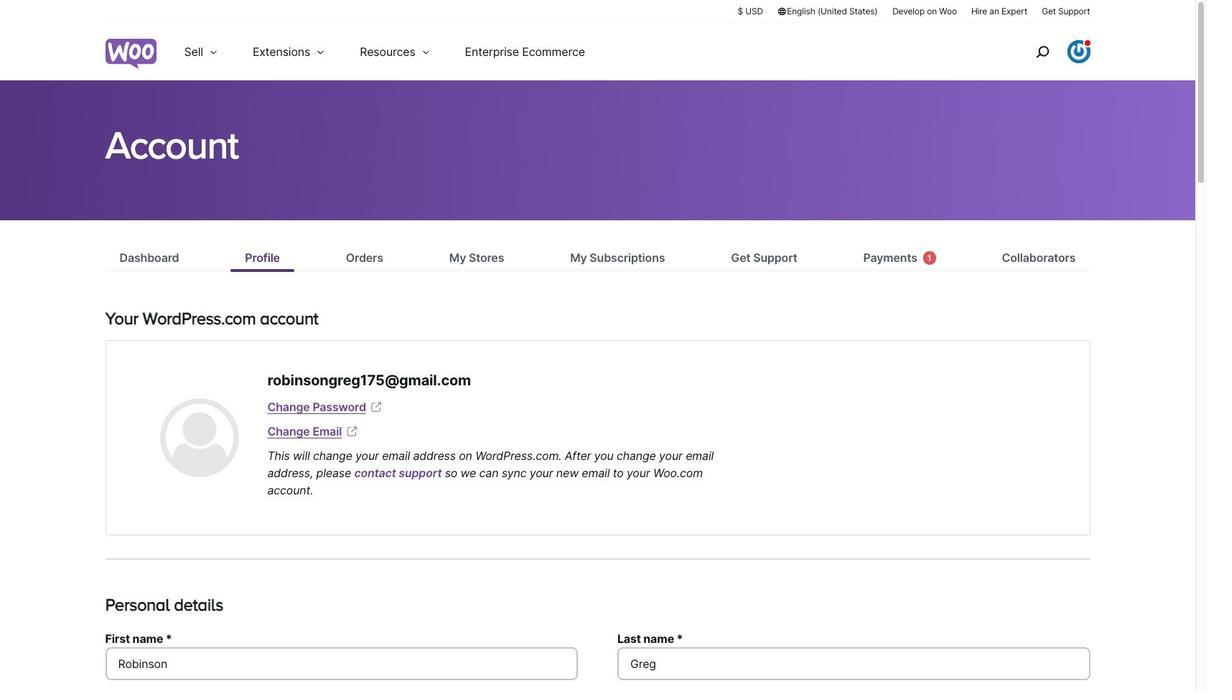 Task type: describe. For each thing, give the bounding box(es) containing it.
search image
[[1031, 40, 1054, 63]]

open account menu image
[[1068, 40, 1091, 63]]

1 horizontal spatial external link image
[[369, 400, 383, 414]]



Task type: locate. For each thing, give the bounding box(es) containing it.
None text field
[[105, 648, 578, 681]]

None text field
[[618, 648, 1091, 681]]

gravatar image image
[[160, 399, 239, 478]]

0 vertical spatial external link image
[[369, 400, 383, 414]]

1 vertical spatial external link image
[[345, 424, 359, 439]]

0 horizontal spatial external link image
[[345, 424, 359, 439]]

service navigation menu element
[[1005, 28, 1091, 75]]

external link image
[[369, 400, 383, 414], [345, 424, 359, 439]]



Task type: vqa. For each thing, say whether or not it's contained in the screenshot.
Search image
yes



